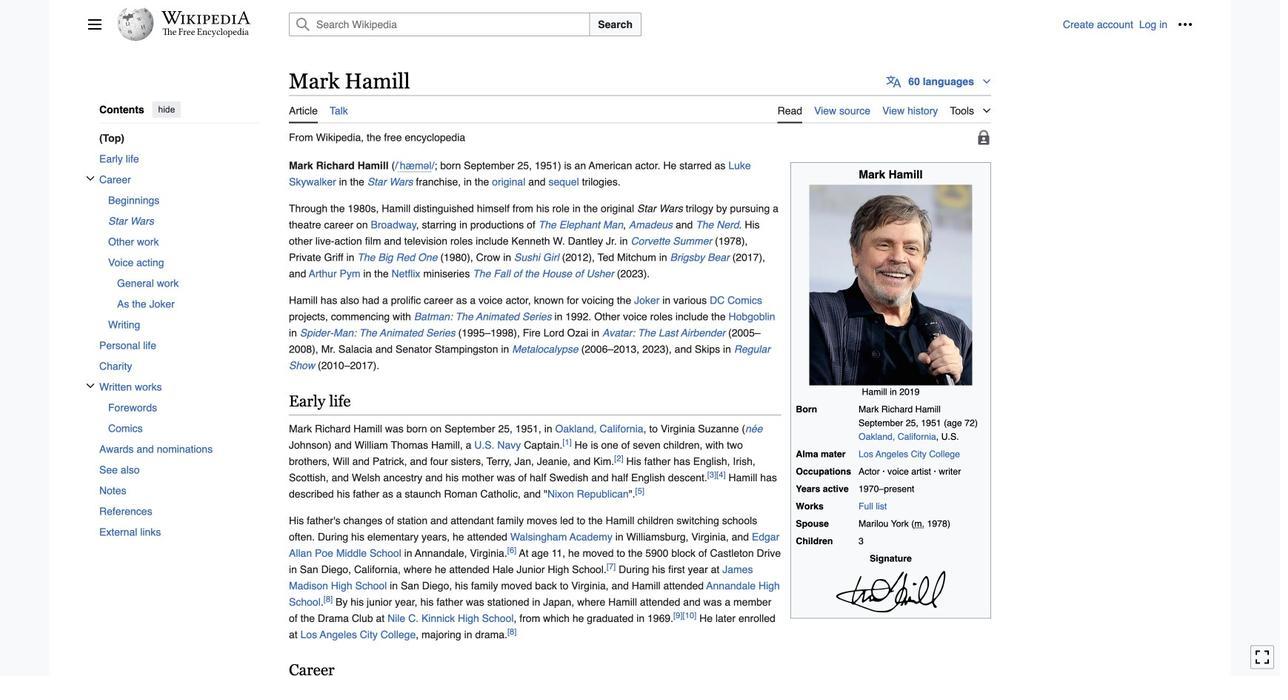 Task type: locate. For each thing, give the bounding box(es) containing it.
the free encyclopedia image
[[163, 28, 249, 38]]

fullscreen image
[[1255, 650, 1270, 665]]

x small image
[[86, 381, 95, 390]]

main content
[[283, 67, 1193, 676]]

Search Wikipedia search field
[[289, 13, 590, 36]]

None search field
[[271, 13, 1063, 36]]

language progressive image
[[886, 74, 901, 89]]

page semi-protected image
[[977, 130, 991, 145]]

personal tools navigation
[[1063, 13, 1197, 36]]

x small image
[[86, 174, 95, 183]]

ellipsis image
[[1178, 17, 1193, 32]]



Task type: describe. For each thing, give the bounding box(es) containing it.
menu image
[[87, 17, 102, 32]]

wikipedia image
[[162, 11, 250, 24]]



Task type: vqa. For each thing, say whether or not it's contained in the screenshot.
the menu Icon at top left
yes



